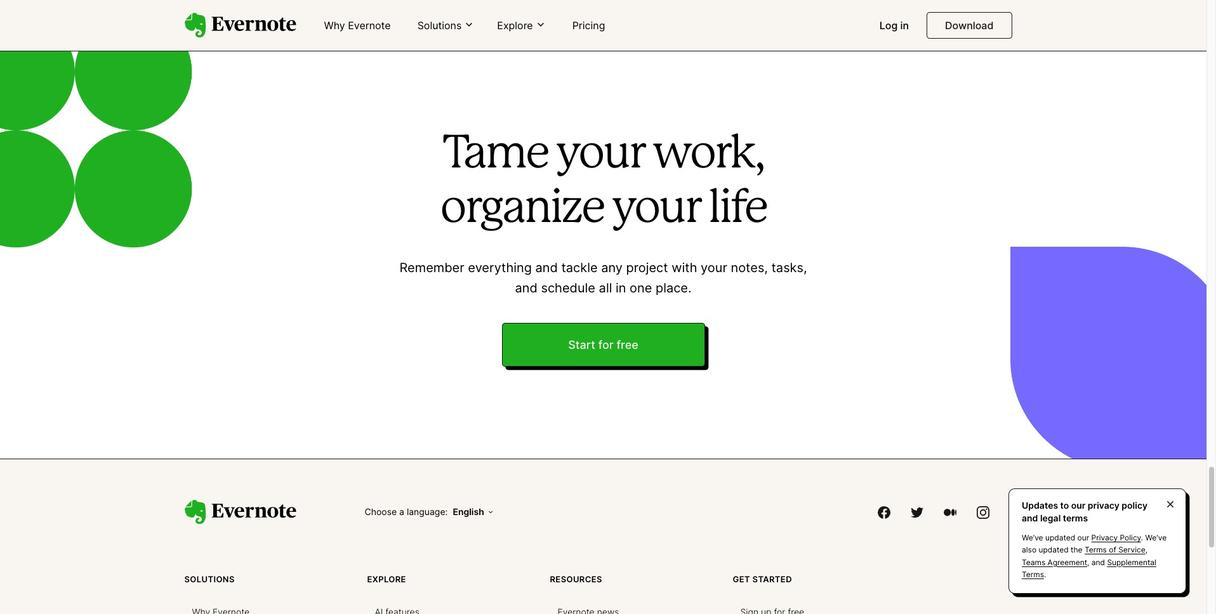 Task type: vqa. For each thing, say whether or not it's contained in the screenshot.
its at the left bottom of the page
no



Task type: describe. For each thing, give the bounding box(es) containing it.
get
[[733, 575, 751, 585]]

1 we've from the left
[[1023, 534, 1044, 543]]

resources
[[550, 575, 603, 585]]

download
[[946, 19, 994, 32]]

updates
[[1023, 501, 1059, 511]]

explore button
[[494, 18, 550, 33]]

tackle
[[562, 260, 598, 275]]

evernote
[[348, 19, 391, 32]]

start for free link
[[502, 323, 705, 367]]

updates to our privacy policy and legal terms
[[1023, 501, 1148, 524]]

terms inside terms of service , teams agreement , and
[[1085, 546, 1108, 555]]

we've updated our privacy policy
[[1023, 534, 1142, 543]]

agreement
[[1048, 558, 1088, 568]]

life
[[709, 188, 767, 231]]

choose
[[365, 507, 397, 518]]

and up schedule
[[536, 260, 558, 275]]

a
[[400, 507, 405, 518]]

schedule
[[541, 281, 596, 296]]

2 evernote logo image from the top
[[185, 500, 296, 526]]

pricing link
[[565, 14, 613, 38]]

tame
[[443, 133, 548, 177]]

and inside updates to our privacy policy and legal terms
[[1023, 513, 1039, 524]]

policy
[[1123, 501, 1148, 511]]

our for privacy
[[1078, 534, 1090, 543]]

privacy policy link
[[1092, 534, 1142, 543]]

and down everything
[[515, 281, 538, 296]]

teams
[[1023, 558, 1046, 568]]

of
[[1110, 546, 1117, 555]]

0 vertical spatial updated
[[1046, 534, 1076, 543]]

language:
[[407, 507, 448, 518]]

0 vertical spatial your
[[556, 133, 645, 177]]

1 evernote logo image from the top
[[185, 13, 296, 38]]

privacy
[[1089, 501, 1120, 511]]

0 horizontal spatial solutions
[[185, 575, 235, 585]]

. for .
[[1045, 570, 1047, 580]]

why
[[324, 19, 345, 32]]

one
[[630, 281, 653, 296]]

supplemental terms
[[1023, 558, 1157, 580]]

updated inside the . we've also updated the
[[1039, 546, 1069, 555]]

supplemental
[[1108, 558, 1157, 568]]

work,
[[653, 133, 764, 177]]

teams agreement link
[[1023, 558, 1088, 568]]

choose a language:
[[365, 507, 448, 518]]

log in
[[880, 19, 910, 32]]

all
[[599, 281, 613, 296]]

organize
[[440, 188, 604, 231]]

0 vertical spatial ,
[[1146, 546, 1148, 555]]

and inside terms of service , teams agreement , and
[[1092, 558, 1106, 568]]



Task type: locate. For each thing, give the bounding box(es) containing it.
and
[[536, 260, 558, 275], [515, 281, 538, 296], [1023, 513, 1039, 524], [1092, 558, 1106, 568]]

policy
[[1121, 534, 1142, 543]]

remember everything and tackle any project with your notes, tasks, and schedule all in one place.
[[400, 260, 808, 296]]

why evernote
[[324, 19, 391, 32]]

our up the
[[1078, 534, 1090, 543]]

explore
[[498, 19, 533, 32], [367, 575, 406, 585]]

1 vertical spatial evernote logo image
[[185, 500, 296, 526]]

. up service
[[1142, 534, 1144, 543]]

1 vertical spatial ,
[[1088, 558, 1090, 568]]

2 we've from the left
[[1146, 534, 1167, 543]]

. for . we've also updated the
[[1142, 534, 1144, 543]]

start
[[569, 338, 596, 352]]

.
[[1142, 534, 1144, 543], [1045, 570, 1047, 580]]

0 vertical spatial evernote logo image
[[185, 13, 296, 38]]

1 horizontal spatial in
[[901, 19, 910, 32]]

and down updates
[[1023, 513, 1039, 524]]

tasks,
[[772, 260, 808, 275]]

any
[[602, 260, 623, 275]]

solutions
[[418, 19, 462, 32], [185, 575, 235, 585]]

0 horizontal spatial explore
[[367, 575, 406, 585]]

updated up the
[[1046, 534, 1076, 543]]

0 vertical spatial in
[[901, 19, 910, 32]]

0 horizontal spatial we've
[[1023, 534, 1044, 543]]

project
[[627, 260, 669, 275]]

1 vertical spatial your
[[612, 188, 701, 231]]

0 horizontal spatial ,
[[1088, 558, 1090, 568]]

also
[[1023, 546, 1037, 555]]

legal
[[1041, 513, 1062, 524]]

,
[[1146, 546, 1148, 555], [1088, 558, 1090, 568]]

1 vertical spatial in
[[616, 281, 627, 296]]

1 vertical spatial .
[[1045, 570, 1047, 580]]

updated
[[1046, 534, 1076, 543], [1039, 546, 1069, 555]]

terms
[[1064, 513, 1089, 524]]

tame your work, organize your life
[[440, 133, 767, 231]]

1 horizontal spatial .
[[1142, 534, 1144, 543]]

1 vertical spatial our
[[1078, 534, 1090, 543]]

, up supplemental
[[1146, 546, 1148, 555]]

1 vertical spatial solutions
[[185, 575, 235, 585]]

0 vertical spatial solutions
[[418, 19, 462, 32]]

0 vertical spatial terms
[[1085, 546, 1108, 555]]

0 horizontal spatial .
[[1045, 570, 1047, 580]]

1 horizontal spatial we've
[[1146, 534, 1167, 543]]

, down the . we've also updated the
[[1088, 558, 1090, 568]]

1 vertical spatial explore
[[367, 575, 406, 585]]

. down teams agreement link
[[1045, 570, 1047, 580]]

the
[[1072, 546, 1083, 555]]

solutions button
[[414, 18, 478, 33]]

your inside remember everything and tackle any project with your notes, tasks, and schedule all in one place.
[[701, 260, 728, 275]]

service
[[1119, 546, 1146, 555]]

we've right "policy"
[[1146, 534, 1167, 543]]

in inside remember everything and tackle any project with your notes, tasks, and schedule all in one place.
[[616, 281, 627, 296]]

started
[[753, 575, 793, 585]]

2 vertical spatial your
[[701, 260, 728, 275]]

1 vertical spatial terms
[[1023, 570, 1045, 580]]

explore inside explore button
[[498, 19, 533, 32]]

1 horizontal spatial terms
[[1085, 546, 1108, 555]]

start for free
[[569, 338, 639, 352]]

remember
[[400, 260, 465, 275]]

terms down teams
[[1023, 570, 1045, 580]]

log
[[880, 19, 898, 32]]

notes,
[[731, 260, 769, 275]]

0 vertical spatial .
[[1142, 534, 1144, 543]]

0 vertical spatial our
[[1072, 501, 1086, 511]]

everything
[[468, 260, 532, 275]]

1 vertical spatial updated
[[1039, 546, 1069, 555]]

why evernote link
[[317, 14, 399, 38]]

in right all
[[616, 281, 627, 296]]

. we've also updated the
[[1023, 534, 1167, 555]]

our inside updates to our privacy policy and legal terms
[[1072, 501, 1086, 511]]

. inside the . we've also updated the
[[1142, 534, 1144, 543]]

and down the . we've also updated the
[[1092, 558, 1106, 568]]

we've
[[1023, 534, 1044, 543], [1146, 534, 1167, 543]]

0 vertical spatial explore
[[498, 19, 533, 32]]

in
[[901, 19, 910, 32], [616, 281, 627, 296]]

for
[[599, 338, 614, 352]]

log in link
[[873, 14, 917, 38]]

0 horizontal spatial terms
[[1023, 570, 1045, 580]]

place.
[[656, 281, 692, 296]]

your
[[556, 133, 645, 177], [612, 188, 701, 231], [701, 260, 728, 275]]

terms down privacy
[[1085, 546, 1108, 555]]

our up terms
[[1072, 501, 1086, 511]]

download link
[[927, 12, 1013, 39]]

free
[[617, 338, 639, 352]]

1 horizontal spatial explore
[[498, 19, 533, 32]]

we've up also
[[1023, 534, 1044, 543]]

we've inside the . we've also updated the
[[1146, 534, 1167, 543]]

terms
[[1085, 546, 1108, 555], [1023, 570, 1045, 580]]

solutions inside button
[[418, 19, 462, 32]]

supplemental terms link
[[1023, 558, 1157, 580]]

terms inside supplemental terms
[[1023, 570, 1045, 580]]

get started
[[733, 575, 793, 585]]

with
[[672, 260, 698, 275]]

our
[[1072, 501, 1086, 511], [1078, 534, 1090, 543]]

terms of service , teams agreement , and
[[1023, 546, 1148, 568]]

to
[[1061, 501, 1070, 511]]

evernote logo image
[[185, 13, 296, 38], [185, 500, 296, 526]]

0 horizontal spatial in
[[616, 281, 627, 296]]

our for privacy
[[1072, 501, 1086, 511]]

privacy
[[1092, 534, 1119, 543]]

pricing
[[573, 19, 606, 32]]

1 horizontal spatial solutions
[[418, 19, 462, 32]]

in right log
[[901, 19, 910, 32]]

1 horizontal spatial ,
[[1146, 546, 1148, 555]]

english
[[453, 507, 484, 518]]

updated up teams agreement link
[[1039, 546, 1069, 555]]

terms of service link
[[1085, 546, 1146, 555]]



